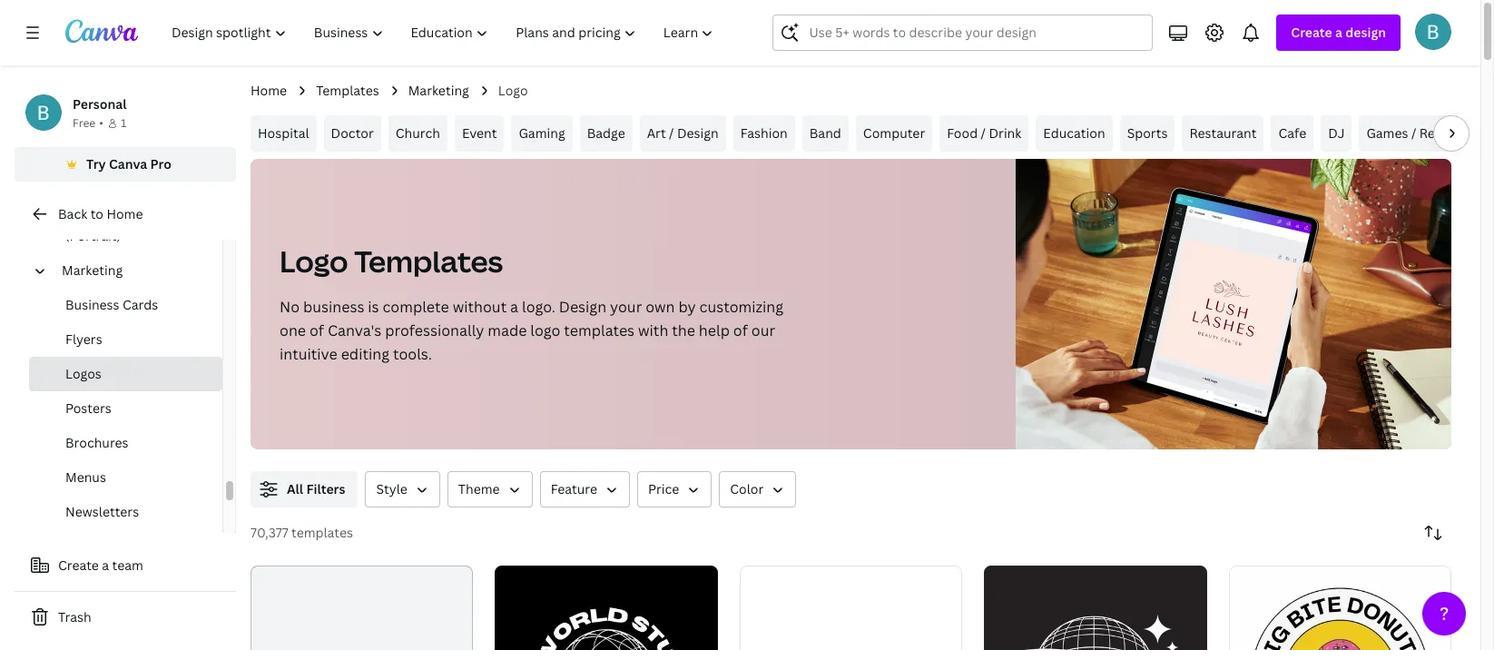 Task type: vqa. For each thing, say whether or not it's contained in the screenshot.
Create a team Button
yes



Task type: describe. For each thing, give the bounding box(es) containing it.
brochures
[[65, 434, 129, 451]]

ad
[[98, 207, 115, 224]]

theme
[[458, 480, 500, 498]]

a for team
[[102, 557, 109, 574]]

business
[[303, 297, 364, 317]]

professionally
[[385, 321, 484, 340]]

cafe
[[1279, 124, 1307, 142]]

feed ad videos (portrait) link
[[29, 199, 222, 253]]

black & white minimalist business logo image
[[740, 566, 963, 650]]

logo.
[[522, 297, 556, 317]]

recreation
[[1420, 124, 1486, 142]]

restaurant
[[1190, 124, 1257, 142]]

education link
[[1036, 115, 1113, 152]]

own
[[646, 297, 675, 317]]

top level navigation element
[[160, 15, 729, 51]]

badge link
[[580, 115, 633, 152]]

made
[[488, 321, 527, 340]]

food / drink
[[947, 124, 1022, 142]]

feature
[[551, 480, 597, 498]]

/ for recreation
[[1412, 124, 1417, 142]]

home link
[[251, 81, 287, 101]]

0 vertical spatial marketing link
[[408, 81, 469, 101]]

1 horizontal spatial home
[[251, 82, 287, 99]]

hospital
[[258, 124, 309, 142]]

create a blank logo element
[[251, 566, 473, 650]]

trash link
[[15, 599, 236, 636]]

color button
[[719, 471, 797, 508]]

color
[[730, 480, 764, 498]]

style button
[[365, 471, 440, 508]]

church
[[396, 124, 440, 142]]

logo for logo
[[498, 82, 528, 99]]

doctor
[[331, 124, 374, 142]]

0 vertical spatial templates
[[316, 82, 379, 99]]

band link
[[802, 115, 849, 152]]

fashion link
[[733, 115, 795, 152]]

price button
[[637, 471, 712, 508]]

black and white modern vintage retro brand logo image
[[495, 566, 718, 650]]

games
[[1367, 124, 1409, 142]]

is
[[368, 297, 379, 317]]

Sort by button
[[1415, 515, 1452, 551]]

•
[[99, 115, 103, 131]]

education
[[1044, 124, 1106, 142]]

complete
[[383, 297, 449, 317]]

newsletters link
[[29, 495, 222, 529]]

drink
[[989, 124, 1022, 142]]

templates link
[[316, 81, 379, 101]]

filters
[[306, 480, 345, 498]]

black and white globe y2k streetwear logo image
[[984, 566, 1207, 650]]

try canva pro button
[[15, 147, 236, 182]]

doctor link
[[324, 115, 381, 152]]

try
[[86, 155, 106, 173]]

art
[[647, 124, 666, 142]]

feed ad videos (portrait)
[[65, 207, 159, 244]]

cafe link
[[1272, 115, 1314, 152]]

create a design button
[[1277, 15, 1401, 51]]

create for create a team
[[58, 557, 99, 574]]

70,377 templates
[[251, 524, 353, 541]]

price
[[648, 480, 679, 498]]

menus link
[[29, 460, 222, 495]]

sports
[[1127, 124, 1168, 142]]

back to home link
[[15, 196, 236, 232]]

games / recreation link
[[1360, 115, 1493, 152]]

design
[[1346, 24, 1386, 41]]

brochures link
[[29, 426, 222, 460]]

customizing
[[700, 297, 784, 317]]

1
[[121, 115, 126, 131]]

posters link
[[29, 391, 222, 426]]

church link
[[388, 115, 448, 152]]

try canva pro
[[86, 155, 172, 173]]

badge
[[587, 124, 625, 142]]

newsletters
[[65, 503, 139, 520]]

sports link
[[1120, 115, 1175, 152]]

games / recreation
[[1367, 124, 1486, 142]]

canva
[[109, 155, 147, 173]]

1 vertical spatial templates
[[291, 524, 353, 541]]

the
[[672, 321, 695, 340]]

dj
[[1329, 124, 1345, 142]]

intuitive
[[280, 344, 338, 364]]

feed
[[65, 207, 95, 224]]

personal
[[73, 95, 127, 113]]

1 vertical spatial templates
[[354, 242, 503, 281]]

marketing for the top marketing link
[[408, 82, 469, 99]]

marketing for the leftmost marketing link
[[62, 261, 123, 279]]

all filters
[[287, 480, 345, 498]]

flyers
[[65, 330, 102, 348]]

one
[[280, 321, 306, 340]]



Task type: locate. For each thing, give the bounding box(es) containing it.
2 vertical spatial a
[[102, 557, 109, 574]]

flyers link
[[29, 322, 222, 357]]

create a design
[[1291, 24, 1386, 41]]

menus
[[65, 468, 106, 486]]

1 vertical spatial marketing
[[62, 261, 123, 279]]

marketing link
[[408, 81, 469, 101], [54, 253, 212, 288]]

logo up business
[[280, 242, 348, 281]]

1 horizontal spatial create
[[1291, 24, 1333, 41]]

0 horizontal spatial of
[[310, 321, 324, 340]]

1 of from the left
[[310, 321, 324, 340]]

a
[[1336, 24, 1343, 41], [510, 297, 518, 317], [102, 557, 109, 574]]

2 horizontal spatial /
[[1412, 124, 1417, 142]]

marketing
[[408, 82, 469, 99], [62, 261, 123, 279]]

templates down filters on the bottom left of the page
[[291, 524, 353, 541]]

create for create a design
[[1291, 24, 1333, 41]]

your
[[610, 297, 642, 317]]

without
[[453, 297, 507, 317]]

a inside button
[[102, 557, 109, 574]]

all filters button
[[251, 471, 358, 508]]

marketing link up cards
[[54, 253, 212, 288]]

3 / from the left
[[1412, 124, 1417, 142]]

to
[[90, 205, 103, 222]]

70,377
[[251, 524, 288, 541]]

0 horizontal spatial /
[[669, 124, 674, 142]]

/ right food
[[981, 124, 986, 142]]

marketing link up 'church'
[[408, 81, 469, 101]]

Search search field
[[809, 15, 1142, 50]]

event
[[462, 124, 497, 142]]

0 horizontal spatial a
[[102, 557, 109, 574]]

create inside button
[[58, 557, 99, 574]]

logo
[[498, 82, 528, 99], [280, 242, 348, 281]]

1 vertical spatial create
[[58, 557, 99, 574]]

of left our at right
[[733, 321, 748, 340]]

0 horizontal spatial templates
[[291, 524, 353, 541]]

create left team
[[58, 557, 99, 574]]

art / design
[[647, 124, 719, 142]]

computer link
[[856, 115, 933, 152]]

marketing up 'church'
[[408, 82, 469, 99]]

1 horizontal spatial design
[[677, 124, 719, 142]]

team
[[112, 557, 143, 574]]

1 horizontal spatial logo
[[498, 82, 528, 99]]

marketing up business
[[62, 261, 123, 279]]

trash
[[58, 608, 91, 626]]

2 of from the left
[[733, 321, 748, 340]]

create inside dropdown button
[[1291, 24, 1333, 41]]

free
[[73, 115, 96, 131]]

templates
[[564, 321, 635, 340], [291, 524, 353, 541]]

0 vertical spatial marketing
[[408, 82, 469, 99]]

help
[[699, 321, 730, 340]]

templates inside no business is complete without a logo. design your own by customizing one of canva's professionally made logo templates with the help of our intuitive editing tools.
[[564, 321, 635, 340]]

design inside no business is complete without a logo. design your own by customizing one of canva's professionally made logo templates with the help of our intuitive editing tools.
[[559, 297, 607, 317]]

/ right games
[[1412, 124, 1417, 142]]

design
[[677, 124, 719, 142], [559, 297, 607, 317]]

canva's
[[328, 321, 382, 340]]

1 vertical spatial logo
[[280, 242, 348, 281]]

2 / from the left
[[981, 124, 986, 142]]

templates up complete
[[354, 242, 503, 281]]

food / drink link
[[940, 115, 1029, 152]]

0 vertical spatial logo
[[498, 82, 528, 99]]

1 vertical spatial design
[[559, 297, 607, 317]]

1 horizontal spatial marketing
[[408, 82, 469, 99]]

templates
[[316, 82, 379, 99], [354, 242, 503, 281]]

0 vertical spatial a
[[1336, 24, 1343, 41]]

of right one
[[310, 321, 324, 340]]

free •
[[73, 115, 103, 131]]

pro
[[150, 155, 172, 173]]

business cards link
[[29, 288, 222, 322]]

a for design
[[1336, 24, 1343, 41]]

event link
[[455, 115, 504, 152]]

by
[[679, 297, 696, 317]]

1 horizontal spatial a
[[510, 297, 518, 317]]

0 vertical spatial home
[[251, 82, 287, 99]]

editing
[[341, 344, 390, 364]]

create left "design"
[[1291, 24, 1333, 41]]

back
[[58, 205, 87, 222]]

gaming
[[519, 124, 565, 142]]

gaming link
[[512, 115, 573, 152]]

logo templates
[[280, 242, 503, 281]]

1 horizontal spatial of
[[733, 321, 748, 340]]

0 vertical spatial design
[[677, 124, 719, 142]]

a left team
[[102, 557, 109, 574]]

logo up gaming
[[498, 82, 528, 99]]

/ right art
[[669, 124, 674, 142]]

style
[[376, 480, 408, 498]]

business cards
[[65, 296, 158, 313]]

hospital link
[[251, 115, 316, 152]]

(portrait)
[[65, 227, 121, 244]]

all
[[287, 480, 303, 498]]

0 horizontal spatial marketing link
[[54, 253, 212, 288]]

/ for design
[[669, 124, 674, 142]]

our
[[752, 321, 776, 340]]

design right art
[[677, 124, 719, 142]]

logos
[[65, 365, 101, 382]]

no business is complete without a logo. design your own by customizing one of canva's professionally made logo templates with the help of our intuitive editing tools.
[[280, 297, 784, 364]]

0 horizontal spatial design
[[559, 297, 607, 317]]

a left "design"
[[1336, 24, 1343, 41]]

art / design link
[[640, 115, 726, 152]]

no
[[280, 297, 300, 317]]

2 horizontal spatial a
[[1336, 24, 1343, 41]]

logo for logo templates
[[280, 242, 348, 281]]

computer
[[863, 124, 925, 142]]

0 horizontal spatial logo
[[280, 242, 348, 281]]

create a team
[[58, 557, 143, 574]]

food
[[947, 124, 978, 142]]

fashion
[[741, 124, 788, 142]]

a inside no business is complete without a logo. design your own by customizing one of canva's professionally made logo templates with the help of our intuitive editing tools.
[[510, 297, 518, 317]]

0 horizontal spatial marketing
[[62, 261, 123, 279]]

0 vertical spatial create
[[1291, 24, 1333, 41]]

restaurant link
[[1183, 115, 1264, 152]]

a inside dropdown button
[[1336, 24, 1343, 41]]

a left the logo.
[[510, 297, 518, 317]]

0 vertical spatial templates
[[564, 321, 635, 340]]

create
[[1291, 24, 1333, 41], [58, 557, 99, 574]]

templates up doctor
[[316, 82, 379, 99]]

home
[[251, 82, 287, 99], [107, 205, 143, 222]]

0 horizontal spatial home
[[107, 205, 143, 222]]

design left your
[[559, 297, 607, 317]]

1 vertical spatial home
[[107, 205, 143, 222]]

theme button
[[447, 471, 533, 508]]

1 / from the left
[[669, 124, 674, 142]]

/ for drink
[[981, 124, 986, 142]]

None search field
[[773, 15, 1153, 51]]

1 horizontal spatial /
[[981, 124, 986, 142]]

1 vertical spatial a
[[510, 297, 518, 317]]

bright colorful playful funny donuts food circle logo image
[[1229, 566, 1452, 650]]

1 horizontal spatial templates
[[564, 321, 635, 340]]

with
[[638, 321, 669, 340]]

feature button
[[540, 471, 630, 508]]

templates down your
[[564, 321, 635, 340]]

1 vertical spatial marketing link
[[54, 253, 212, 288]]

cards
[[123, 296, 158, 313]]

back to home
[[58, 205, 143, 222]]

brad klo image
[[1415, 14, 1452, 50]]

0 horizontal spatial create
[[58, 557, 99, 574]]

logo
[[531, 321, 561, 340]]

1 horizontal spatial marketing link
[[408, 81, 469, 101]]

tools.
[[393, 344, 432, 364]]



